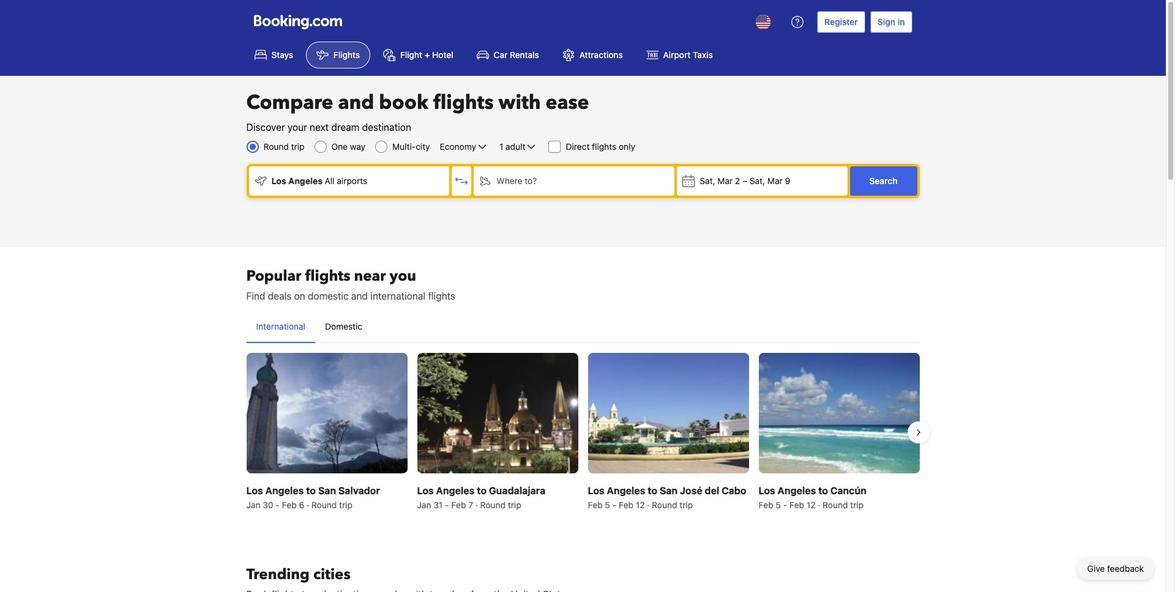 Task type: vqa. For each thing, say whether or not it's contained in the screenshot.


Task type: describe. For each thing, give the bounding box(es) containing it.
angeles for los angeles to cancún
[[778, 486, 816, 497]]

flights
[[334, 50, 360, 60]]

to for feb
[[819, 486, 828, 497]]

domestic button
[[315, 311, 372, 343]]

flight
[[400, 50, 422, 60]]

feb inside los angeles to san salvador jan 30 - feb 6 · round trip
[[282, 500, 297, 511]]

1
[[500, 141, 503, 152]]

flights left only in the top of the page
[[592, 141, 617, 152]]

next
[[310, 122, 329, 133]]

stays link
[[244, 42, 304, 69]]

cabo
[[722, 486, 747, 497]]

trending
[[246, 565, 310, 585]]

airport taxis link
[[636, 42, 723, 69]]

5 feb from the left
[[759, 500, 774, 511]]

round inside los angeles to san josé del cabo feb 5 - feb 12 · round trip
[[652, 500, 677, 511]]

san for josé
[[660, 486, 678, 497]]

way
[[350, 141, 366, 152]]

round inside los angeles to guadalajara jan 31 - feb 7 · round trip
[[480, 500, 506, 511]]

los angeles to san josé del cabo feb 5 - feb 12 · round trip
[[588, 486, 747, 511]]

taxis
[[693, 50, 713, 60]]

search
[[870, 176, 898, 186]]

compare
[[246, 89, 333, 116]]

attractions
[[580, 50, 623, 60]]

multi-
[[392, 141, 416, 152]]

compare and book flights with ease discover your next dream destination
[[246, 89, 589, 133]]

round inside the los angeles to cancún feb 5 - feb 12 · round trip
[[823, 500, 848, 511]]

- inside los angeles to san salvador jan 30 - feb 6 · round trip
[[276, 500, 280, 511]]

hotel
[[432, 50, 453, 60]]

car rentals
[[494, 50, 539, 60]]

- inside los angeles to guadalajara jan 31 - feb 7 · round trip
[[445, 500, 449, 511]]

12 inside the los angeles to cancún feb 5 - feb 12 · round trip
[[807, 500, 816, 511]]

register link
[[817, 11, 866, 33]]

ease
[[546, 89, 589, 116]]

airports
[[337, 176, 368, 186]]

–
[[743, 176, 748, 186]]

los angeles to san josé del cabo image
[[588, 353, 749, 474]]

dream
[[331, 122, 360, 133]]

all
[[325, 176, 335, 186]]

los angeles to san salvador jan 30 - feb 6 · round trip
[[246, 486, 380, 511]]

you
[[390, 266, 416, 287]]

los angeles to cancún image
[[759, 353, 920, 474]]

angeles for los angeles to san salvador
[[265, 486, 304, 497]]

one
[[332, 141, 348, 152]]

discover
[[246, 122, 285, 133]]

7
[[468, 500, 473, 511]]

angeles for los angeles
[[288, 176, 323, 186]]

region containing los angeles to san salvador
[[237, 348, 930, 517]]

salvador
[[338, 486, 380, 497]]

12 inside los angeles to san josé del cabo feb 5 - feb 12 · round trip
[[636, 500, 645, 511]]

sign in link
[[870, 11, 912, 33]]

los angeles all airports
[[272, 176, 368, 186]]

trending cities
[[246, 565, 351, 585]]

guadalajara
[[489, 486, 546, 497]]

trip inside los angeles to san josé del cabo feb 5 - feb 12 · round trip
[[680, 500, 693, 511]]

los angeles to san salvador image
[[246, 353, 407, 474]]

to?
[[525, 176, 537, 186]]

round inside los angeles to san salvador jan 30 - feb 6 · round trip
[[312, 500, 337, 511]]

international
[[256, 321, 306, 332]]

car rentals link
[[466, 42, 550, 69]]

flights link
[[306, 42, 370, 69]]

domestic
[[325, 321, 363, 332]]

adult
[[506, 141, 526, 152]]

to for jan
[[477, 486, 487, 497]]

international
[[370, 291, 426, 302]]

josé
[[680, 486, 703, 497]]

5 inside the los angeles to cancún feb 5 - feb 12 · round trip
[[776, 500, 781, 511]]

3 feb from the left
[[588, 500, 603, 511]]

- inside los angeles to san josé del cabo feb 5 - feb 12 · round trip
[[613, 500, 617, 511]]

in
[[898, 17, 905, 27]]

and inside compare and book flights with ease discover your next dream destination
[[338, 89, 374, 116]]

los angeles to cancún feb 5 - feb 12 · round trip
[[759, 486, 867, 511]]

where to? button
[[474, 167, 675, 196]]

cancún
[[831, 486, 867, 497]]

los for los angeles to guadalajara
[[417, 486, 434, 497]]

airport taxis
[[663, 50, 713, 60]]

with
[[499, 89, 541, 116]]

jan inside los angeles to guadalajara jan 31 - feb 7 · round trip
[[417, 500, 431, 511]]

car
[[494, 50, 508, 60]]

· inside los angeles to san salvador jan 30 - feb 6 · round trip
[[307, 500, 309, 511]]

angeles for los angeles to guadalajara
[[436, 486, 475, 497]]

flight + hotel
[[400, 50, 453, 60]]

jan inside los angeles to san salvador jan 30 - feb 6 · round trip
[[246, 500, 260, 511]]

sign in
[[878, 17, 905, 27]]

feedback
[[1108, 564, 1144, 574]]

flights right international
[[428, 291, 456, 302]]



Task type: locate. For each thing, give the bounding box(es) containing it.
2 mar from the left
[[768, 176, 783, 186]]

6
[[299, 500, 304, 511]]

to for salvador
[[306, 486, 316, 497]]

2 jan from the left
[[417, 500, 431, 511]]

region
[[237, 348, 930, 517]]

give feedback button
[[1078, 558, 1154, 580]]

angeles inside los angeles to guadalajara jan 31 - feb 7 · round trip
[[436, 486, 475, 497]]

rentals
[[510, 50, 539, 60]]

give
[[1088, 564, 1105, 574]]

1 to from the left
[[306, 486, 316, 497]]

domestic
[[308, 291, 349, 302]]

round trip
[[264, 141, 305, 152]]

tab list containing international
[[246, 311, 920, 344]]

and up dream
[[338, 89, 374, 116]]

4 · from the left
[[818, 500, 821, 511]]

· inside the los angeles to cancún feb 5 - feb 12 · round trip
[[818, 500, 821, 511]]

airport
[[663, 50, 691, 60]]

economy
[[440, 141, 476, 152]]

2 · from the left
[[476, 500, 478, 511]]

direct
[[566, 141, 590, 152]]

mar
[[718, 176, 733, 186], [768, 176, 783, 186]]

popular
[[246, 266, 302, 287]]

booking.com logo image
[[254, 14, 342, 29], [254, 14, 342, 29]]

los inside los angeles to san josé del cabo feb 5 - feb 12 · round trip
[[588, 486, 605, 497]]

feb inside los angeles to guadalajara jan 31 - feb 7 · round trip
[[451, 500, 466, 511]]

cities
[[313, 565, 351, 585]]

1 horizontal spatial 12
[[807, 500, 816, 511]]

3 - from the left
[[613, 500, 617, 511]]

city
[[416, 141, 430, 152]]

one way
[[332, 141, 366, 152]]

los for los angeles to san josé del cabo
[[588, 486, 605, 497]]

6 feb from the left
[[790, 500, 805, 511]]

jan left 31
[[417, 500, 431, 511]]

flights
[[433, 89, 494, 116], [592, 141, 617, 152], [305, 266, 351, 287], [428, 291, 456, 302]]

4 - from the left
[[783, 500, 787, 511]]

4 feb from the left
[[619, 500, 634, 511]]

trip down josé
[[680, 500, 693, 511]]

2 sat, from the left
[[750, 176, 765, 186]]

0 horizontal spatial 5
[[605, 500, 610, 511]]

2 san from the left
[[660, 486, 678, 497]]

los
[[272, 176, 286, 186], [246, 486, 263, 497], [417, 486, 434, 497], [588, 486, 605, 497], [759, 486, 775, 497]]

del
[[705, 486, 720, 497]]

trip down your
[[291, 141, 305, 152]]

0 horizontal spatial mar
[[718, 176, 733, 186]]

2 5 from the left
[[776, 500, 781, 511]]

los angeles to guadalajara jan 31 - feb 7 · round trip
[[417, 486, 546, 511]]

mar left 2
[[718, 176, 733, 186]]

0 horizontal spatial 12
[[636, 500, 645, 511]]

trip down salvador
[[339, 500, 353, 511]]

angeles
[[288, 176, 323, 186], [265, 486, 304, 497], [436, 486, 475, 497], [607, 486, 646, 497], [778, 486, 816, 497]]

trip
[[291, 141, 305, 152], [339, 500, 353, 511], [508, 500, 521, 511], [680, 500, 693, 511], [851, 500, 864, 511]]

0 vertical spatial and
[[338, 89, 374, 116]]

give feedback
[[1088, 564, 1144, 574]]

to inside los angeles to san josé del cabo feb 5 - feb 12 · round trip
[[648, 486, 658, 497]]

san left salvador
[[318, 486, 336, 497]]

5 inside los angeles to san josé del cabo feb 5 - feb 12 · round trip
[[605, 500, 610, 511]]

los for los angeles to san salvador
[[246, 486, 263, 497]]

destination
[[362, 122, 411, 133]]

to left salvador
[[306, 486, 316, 497]]

angeles for los angeles to san josé del cabo
[[607, 486, 646, 497]]

search button
[[850, 167, 917, 196]]

1 - from the left
[[276, 500, 280, 511]]

los angeles to guadalajara image
[[417, 353, 578, 474]]

international button
[[246, 311, 315, 343]]

direct flights only
[[566, 141, 635, 152]]

on
[[294, 291, 305, 302]]

jan left 30
[[246, 500, 260, 511]]

· inside los angeles to guadalajara jan 31 - feb 7 · round trip
[[476, 500, 478, 511]]

0 horizontal spatial san
[[318, 486, 336, 497]]

1 · from the left
[[307, 500, 309, 511]]

+
[[425, 50, 430, 60]]

to
[[306, 486, 316, 497], [477, 486, 487, 497], [648, 486, 658, 497], [819, 486, 828, 497]]

sat, left 2
[[700, 176, 715, 186]]

near
[[354, 266, 386, 287]]

3 to from the left
[[648, 486, 658, 497]]

1 5 from the left
[[605, 500, 610, 511]]

trip inside los angeles to guadalajara jan 31 - feb 7 · round trip
[[508, 500, 521, 511]]

1 horizontal spatial san
[[660, 486, 678, 497]]

2 12 from the left
[[807, 500, 816, 511]]

flights up economy
[[433, 89, 494, 116]]

flights up domestic
[[305, 266, 351, 287]]

los inside los angeles to guadalajara jan 31 - feb 7 · round trip
[[417, 486, 434, 497]]

4 to from the left
[[819, 486, 828, 497]]

trip inside the los angeles to cancún feb 5 - feb 12 · round trip
[[851, 500, 864, 511]]

san inside los angeles to san josé del cabo feb 5 - feb 12 · round trip
[[660, 486, 678, 497]]

to inside los angeles to guadalajara jan 31 - feb 7 · round trip
[[477, 486, 487, 497]]

·
[[307, 500, 309, 511], [476, 500, 478, 511], [647, 500, 650, 511], [818, 500, 821, 511]]

book
[[379, 89, 429, 116]]

san for salvador
[[318, 486, 336, 497]]

2
[[735, 176, 740, 186]]

find
[[246, 291, 265, 302]]

feb
[[282, 500, 297, 511], [451, 500, 466, 511], [588, 500, 603, 511], [619, 500, 634, 511], [759, 500, 774, 511], [790, 500, 805, 511]]

and inside the popular flights near you find deals on domestic and international flights
[[351, 291, 368, 302]]

1 adult
[[500, 141, 526, 152]]

los inside los angeles to san salvador jan 30 - feb 6 · round trip
[[246, 486, 263, 497]]

to inside los angeles to san salvador jan 30 - feb 6 · round trip
[[306, 486, 316, 497]]

sat, right –
[[750, 176, 765, 186]]

san
[[318, 486, 336, 497], [660, 486, 678, 497]]

stays
[[272, 50, 293, 60]]

tab list
[[246, 311, 920, 344]]

where
[[497, 176, 523, 186]]

flight + hotel link
[[373, 42, 464, 69]]

flights inside compare and book flights with ease discover your next dream destination
[[433, 89, 494, 116]]

9
[[785, 176, 791, 186]]

san left josé
[[660, 486, 678, 497]]

sat, mar 2 – sat, mar 9 button
[[677, 167, 848, 196]]

sign
[[878, 17, 896, 27]]

12
[[636, 500, 645, 511], [807, 500, 816, 511]]

1 jan from the left
[[246, 500, 260, 511]]

1 vertical spatial and
[[351, 291, 368, 302]]

and down near
[[351, 291, 368, 302]]

1 horizontal spatial 5
[[776, 500, 781, 511]]

register
[[825, 17, 858, 27]]

1 horizontal spatial jan
[[417, 500, 431, 511]]

to left josé
[[648, 486, 658, 497]]

your
[[288, 122, 307, 133]]

trip down cancún
[[851, 500, 864, 511]]

- inside the los angeles to cancún feb 5 - feb 12 · round trip
[[783, 500, 787, 511]]

deals
[[268, 291, 292, 302]]

· inside los angeles to san josé del cabo feb 5 - feb 12 · round trip
[[647, 500, 650, 511]]

attractions link
[[552, 42, 633, 69]]

multi-city
[[392, 141, 430, 152]]

san inside los angeles to san salvador jan 30 - feb 6 · round trip
[[318, 486, 336, 497]]

los for los angeles to cancún
[[759, 486, 775, 497]]

angeles inside los angeles to san salvador jan 30 - feb 6 · round trip
[[265, 486, 304, 497]]

0 horizontal spatial sat,
[[700, 176, 715, 186]]

30
[[263, 500, 273, 511]]

2 - from the left
[[445, 500, 449, 511]]

1 feb from the left
[[282, 500, 297, 511]]

2 feb from the left
[[451, 500, 466, 511]]

1 12 from the left
[[636, 500, 645, 511]]

1 mar from the left
[[718, 176, 733, 186]]

sat, mar 2 – sat, mar 9
[[700, 176, 791, 186]]

and
[[338, 89, 374, 116], [351, 291, 368, 302]]

2 to from the left
[[477, 486, 487, 497]]

to left cancún
[[819, 486, 828, 497]]

trip down guadalajara on the left
[[508, 500, 521, 511]]

5
[[605, 500, 610, 511], [776, 500, 781, 511]]

mar left 9
[[768, 176, 783, 186]]

trip inside los angeles to san salvador jan 30 - feb 6 · round trip
[[339, 500, 353, 511]]

1 horizontal spatial mar
[[768, 176, 783, 186]]

1 horizontal spatial sat,
[[750, 176, 765, 186]]

31
[[434, 500, 443, 511]]

to for josé
[[648, 486, 658, 497]]

angeles inside los angeles to san josé del cabo feb 5 - feb 12 · round trip
[[607, 486, 646, 497]]

only
[[619, 141, 635, 152]]

1 san from the left
[[318, 486, 336, 497]]

sat,
[[700, 176, 715, 186], [750, 176, 765, 186]]

popular flights near you find deals on domestic and international flights
[[246, 266, 456, 302]]

1 adult button
[[498, 140, 539, 154]]

angeles inside the los angeles to cancún feb 5 - feb 12 · round trip
[[778, 486, 816, 497]]

los for los angeles
[[272, 176, 286, 186]]

3 · from the left
[[647, 500, 650, 511]]

los inside the los angeles to cancún feb 5 - feb 12 · round trip
[[759, 486, 775, 497]]

1 sat, from the left
[[700, 176, 715, 186]]

to left guadalajara on the left
[[477, 486, 487, 497]]

to inside the los angeles to cancún feb 5 - feb 12 · round trip
[[819, 486, 828, 497]]

where to?
[[497, 176, 537, 186]]

0 horizontal spatial jan
[[246, 500, 260, 511]]



